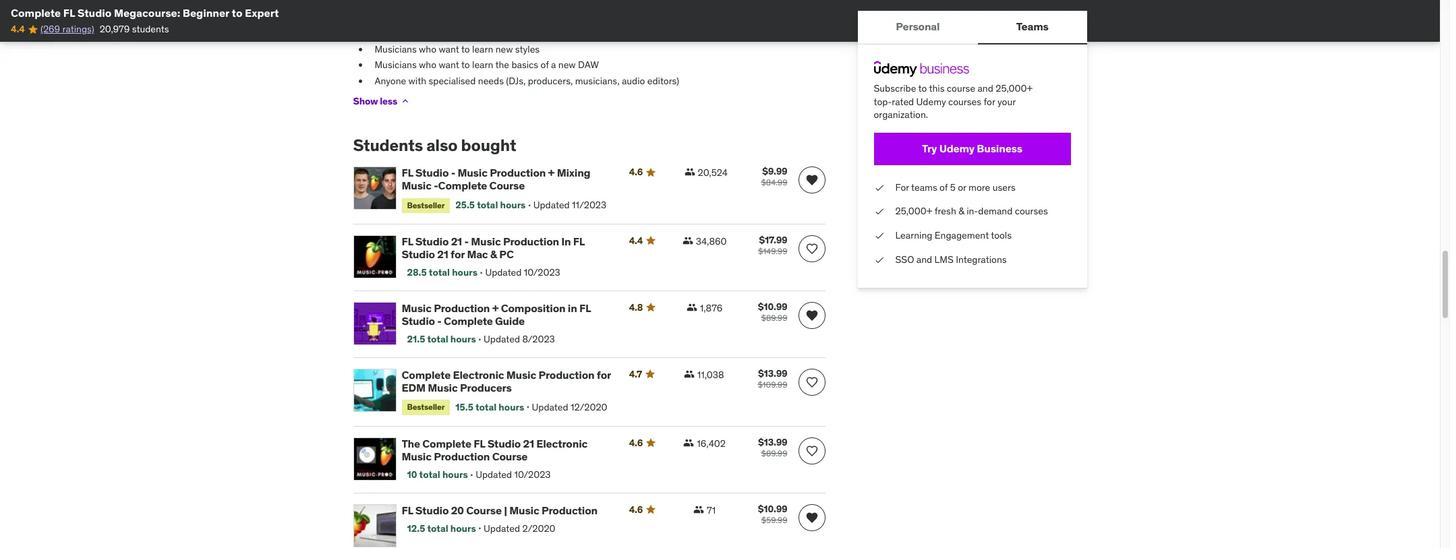 Task type: vqa. For each thing, say whether or not it's contained in the screenshot.
25,000+ inside Subscribe to this course and 25,000+ top‑rated Udemy courses for your organization.
yes



Task type: describe. For each thing, give the bounding box(es) containing it.
4.7
[[629, 368, 642, 380]]

10
[[407, 469, 417, 481]]

25,000+ fresh & in-demand courses
[[896, 205, 1048, 218]]

top‑rated
[[874, 96, 914, 108]]

updated for fl
[[484, 333, 520, 346]]

- down also
[[451, 166, 456, 180]]

20,524
[[698, 167, 728, 179]]

20,979
[[100, 23, 130, 35]]

15.5
[[456, 401, 474, 413]]

course inside fl studio 20 course | music production link
[[466, 504, 502, 517]]

production up "2/2020"
[[542, 504, 598, 517]]

hours for studio
[[443, 469, 468, 481]]

5
[[950, 181, 956, 194]]

wishlist image for fl studio 20 course | music production
[[805, 511, 819, 525]]

fl studio 21 - music production in fl studio 21 for mac & pc link
[[402, 235, 613, 261]]

for inside the complete electronic music production for edm music producers
[[597, 368, 611, 382]]

personal button
[[858, 11, 978, 43]]

fresh
[[935, 205, 957, 218]]

wishlist image for fl studio 21 - music production in fl studio 21 for mac & pc
[[805, 242, 819, 256]]

studio up ratings)
[[77, 6, 112, 20]]

studio inside fl studio 20 course | music production link
[[416, 504, 449, 517]]

0 vertical spatial 4.4
[[11, 23, 25, 35]]

music production + composition in fl studio - complete guide link
[[402, 302, 613, 328]]

integrations
[[956, 253, 1007, 266]]

production inside the complete fl studio 21 electronic music production course
[[434, 450, 490, 463]]

complete fl studio megacourse: beginner to expert
[[11, 6, 279, 20]]

1 musicians from the top
[[375, 43, 417, 55]]

for inside 'fl studio 21 - music production in fl studio 21 for mac & pc'
[[451, 248, 465, 261]]

music inside the complete fl studio 21 electronic music production course
[[402, 450, 432, 463]]

1,876
[[700, 302, 723, 314]]

xsmall image for 11,038
[[684, 369, 695, 380]]

music down updated 8/2023
[[507, 368, 536, 382]]

0 horizontal spatial 21
[[437, 248, 449, 261]]

updated for music
[[484, 523, 520, 535]]

production inside the complete electronic music production for edm music producers
[[539, 368, 595, 382]]

music down students also bought
[[402, 179, 432, 193]]

28.5
[[407, 267, 427, 279]]

in
[[562, 235, 571, 248]]

teams
[[912, 181, 938, 194]]

and inside subscribe to this course and 25,000+ top‑rated udemy courses for your organization.
[[978, 82, 994, 94]]

$13.99 for the complete fl studio 21 electronic music production course
[[758, 436, 788, 448]]

wishlist image for complete electronic music production for edm music producers
[[805, 376, 819, 389]]

production inside the music production + composition in fl studio - complete guide
[[434, 302, 490, 315]]

producers,
[[528, 75, 573, 87]]

20,979 students
[[100, 23, 169, 35]]

2/2020
[[523, 523, 556, 535]]

lms
[[935, 253, 954, 266]]

needs
[[478, 75, 504, 87]]

$9.99 $84.99
[[761, 165, 788, 188]]

music up the 15.5 in the bottom left of the page
[[428, 381, 458, 395]]

music inside 'fl studio 21 - music production in fl studio 21 for mac & pc'
[[471, 235, 501, 248]]

more
[[969, 181, 991, 194]]

studio inside the complete fl studio 21 electronic music production course
[[488, 437, 521, 450]]

updated 2/2020
[[484, 523, 556, 535]]

12.5 total hours
[[407, 523, 476, 535]]

fl inside the complete fl studio 21 electronic music production course
[[474, 437, 485, 450]]

expert
[[245, 6, 279, 20]]

34,860
[[696, 235, 727, 248]]

pc
[[500, 248, 514, 261]]

updated left the 12/2020 in the left of the page
[[532, 401, 569, 413]]

xsmall image for 1,876
[[687, 302, 698, 313]]

the complete fl studio 21 electronic music production course
[[402, 437, 588, 463]]

to inside subscribe to this course and 25,000+ top‑rated udemy courses for your organization.
[[919, 82, 927, 94]]

4.6 for the complete fl studio 21 electronic music production course
[[629, 437, 643, 449]]

learning engagement tools
[[896, 229, 1012, 242]]

15.5 total hours
[[456, 401, 524, 413]]

(djs,
[[506, 75, 526, 87]]

fl studio - music production + mixing music -complete course link
[[402, 166, 613, 193]]

$10.99 for fl studio 20 course | music production
[[758, 503, 788, 515]]

subscribe to this course and 25,000+ top‑rated udemy courses for your organization.
[[874, 82, 1033, 121]]

+ inside the music production + composition in fl studio - complete guide
[[492, 302, 499, 315]]

- down students also bought
[[434, 179, 438, 193]]

udemy inside subscribe to this course and 25,000+ top‑rated udemy courses for your organization.
[[917, 96, 946, 108]]

complete electronic music production for edm music producers
[[402, 368, 611, 395]]

studio up 28.5 total hours
[[416, 235, 449, 248]]

total right 25.5 at the left
[[477, 199, 498, 211]]

organization.
[[874, 109, 929, 121]]

12.5
[[407, 523, 425, 535]]

fl studio 21 - music production in fl studio 21 for mac & pc
[[402, 235, 585, 261]]

specialised
[[429, 75, 476, 87]]

complete inside the complete fl studio 21 electronic music production course
[[423, 437, 472, 450]]

71
[[707, 504, 716, 517]]

4.6 for fl studio 20 course | music production
[[629, 504, 643, 516]]

1 vertical spatial udemy
[[940, 142, 975, 155]]

xsmall image for 71
[[694, 504, 704, 515]]

$10.99 $89.99
[[758, 301, 788, 323]]

$89.99 for electronic
[[761, 448, 788, 459]]

styles
[[515, 43, 540, 55]]

$89.99 for fl
[[761, 313, 788, 323]]

teams button
[[978, 11, 1087, 43]]

with
[[409, 75, 427, 87]]

xsmall image for sso and lms integrations
[[874, 253, 885, 267]]

show less button
[[353, 88, 411, 115]]

complete inside the complete electronic music production for edm music producers
[[402, 368, 451, 382]]

fl inside the music production + composition in fl studio - complete guide
[[580, 302, 591, 315]]

total down producers
[[476, 401, 497, 413]]

in-
[[967, 205, 979, 218]]

20
[[451, 504, 464, 517]]

fl up (269 ratings) at the left top of page
[[63, 6, 75, 20]]

0 horizontal spatial 25,000+
[[896, 205, 933, 218]]

xsmall image for 20,524
[[685, 167, 695, 178]]

$10.99 for music production + composition in fl studio - complete guide
[[758, 301, 788, 313]]

studio up 28.5
[[402, 248, 435, 261]]

try
[[922, 142, 937, 155]]

$17.99 $149.99
[[758, 234, 788, 256]]

or
[[958, 181, 967, 194]]

learning
[[896, 229, 933, 242]]

studio inside the music production + composition in fl studio - complete guide
[[402, 314, 435, 328]]

$13.99 $109.99
[[758, 368, 788, 390]]

composition
[[501, 302, 566, 315]]

teams
[[1017, 20, 1049, 33]]

music down bought on the top left of the page
[[458, 166, 488, 180]]

course inside fl studio - music production + mixing music -complete course
[[490, 179, 525, 193]]

xsmall image for learning engagement tools
[[874, 229, 885, 243]]

bought
[[461, 135, 516, 156]]

25.5 total hours
[[456, 199, 526, 211]]

(269
[[40, 23, 60, 35]]

25.5
[[456, 199, 475, 211]]

musicians,
[[575, 75, 620, 87]]

guide
[[495, 314, 525, 328]]

wishlist image for fl studio - music production + mixing music -complete course
[[805, 174, 819, 187]]

basics
[[512, 59, 539, 71]]

4.8
[[629, 302, 643, 314]]

production inside 'fl studio 21 - music production in fl studio 21 for mac & pc'
[[503, 235, 559, 248]]

tab list containing personal
[[858, 11, 1087, 45]]

your
[[998, 96, 1016, 108]]

25,000+ inside subscribe to this course and 25,000+ top‑rated udemy courses for your organization.
[[996, 82, 1033, 94]]

hours down fl studio - music production + mixing music -complete course link
[[500, 199, 526, 211]]

28.5 total hours
[[407, 267, 478, 279]]

music production + composition in fl studio - complete guide
[[402, 302, 591, 328]]



Task type: locate. For each thing, give the bounding box(es) containing it.
courses inside subscribe to this course and 25,000+ top‑rated udemy courses for your organization.
[[949, 96, 982, 108]]

xsmall image for 16,402
[[684, 438, 695, 448]]

12/2020
[[571, 401, 608, 413]]

0 vertical spatial 10/2023
[[524, 267, 561, 279]]

2 who from the top
[[419, 59, 437, 71]]

bestseller
[[407, 200, 445, 210], [407, 402, 445, 412]]

$89.99 inside $13.99 $89.99
[[761, 448, 788, 459]]

fl up 28.5
[[402, 235, 413, 248]]

fl right "in"
[[573, 235, 585, 248]]

course up 25.5 total hours
[[490, 179, 525, 193]]

1 horizontal spatial &
[[959, 205, 965, 218]]

1 horizontal spatial 21
[[451, 235, 462, 248]]

wishlist image right $84.99
[[805, 174, 819, 187]]

+ left composition
[[492, 302, 499, 315]]

10/2023 up composition
[[524, 267, 561, 279]]

2 want from the top
[[439, 59, 459, 71]]

updated down the complete fl studio 21 electronic music production course
[[476, 469, 512, 481]]

1 vertical spatial course
[[492, 450, 528, 463]]

wishlist image for music production + composition in fl studio - complete guide
[[805, 309, 819, 322]]

total right 21.5
[[427, 333, 449, 346]]

this
[[929, 82, 945, 94]]

1 horizontal spatial new
[[559, 59, 576, 71]]

production left "in"
[[503, 235, 559, 248]]

hours down "20"
[[451, 523, 476, 535]]

xsmall image for for teams of 5 or more users
[[874, 181, 885, 195]]

$59.99
[[762, 515, 788, 525]]

1 vertical spatial $89.99
[[761, 448, 788, 459]]

fl inside fl studio - music production + mixing music -complete course
[[402, 166, 413, 180]]

- inside the music production + composition in fl studio - complete guide
[[437, 314, 442, 328]]

personal
[[896, 20, 940, 33]]

try udemy business
[[922, 142, 1023, 155]]

who
[[419, 43, 437, 55], [419, 59, 437, 71]]

mac
[[467, 248, 488, 261]]

for inside subscribe to this course and 25,000+ top‑rated udemy courses for your organization.
[[984, 96, 996, 108]]

a
[[551, 59, 556, 71]]

wishlist image
[[805, 376, 819, 389], [805, 444, 819, 458]]

8/2023
[[523, 333, 555, 346]]

xsmall image left 11,038
[[684, 369, 695, 380]]

$149.99
[[758, 246, 788, 256]]

xsmall image left 20,524
[[685, 167, 695, 178]]

hours down the music production + composition in fl studio - complete guide
[[451, 333, 476, 346]]

the
[[402, 437, 420, 450]]

0 vertical spatial wishlist image
[[805, 376, 819, 389]]

wishlist image right the $149.99
[[805, 242, 819, 256]]

music up 21.5
[[402, 302, 432, 315]]

students
[[132, 23, 169, 35]]

xsmall image
[[400, 96, 411, 107], [685, 167, 695, 178], [874, 181, 885, 195], [684, 369, 695, 380]]

udemy right try
[[940, 142, 975, 155]]

production
[[490, 166, 546, 180], [503, 235, 559, 248], [434, 302, 490, 315], [539, 368, 595, 382], [434, 450, 490, 463], [542, 504, 598, 517]]

updated down the guide on the left
[[484, 333, 520, 346]]

1 vertical spatial courses
[[1015, 205, 1048, 218]]

bestseller for fl studio - music production + mixing music -complete course
[[407, 200, 445, 210]]

1 horizontal spatial and
[[978, 82, 994, 94]]

anyone
[[375, 75, 406, 87]]

1 4.6 from the top
[[629, 166, 643, 178]]

complete up 10 total hours
[[423, 437, 472, 450]]

course inside the complete fl studio 21 electronic music production course
[[492, 450, 528, 463]]

2 bestseller from the top
[[407, 402, 445, 412]]

courses right demand
[[1015, 205, 1048, 218]]

0 vertical spatial and
[[978, 82, 994, 94]]

0 vertical spatial electronic
[[453, 368, 504, 382]]

1 vertical spatial learn
[[472, 59, 493, 71]]

updated 10/2023 for music
[[485, 267, 561, 279]]

1 who from the top
[[419, 43, 437, 55]]

1 vertical spatial &
[[490, 248, 497, 261]]

10/2023 for production
[[524, 267, 561, 279]]

0 horizontal spatial courses
[[949, 96, 982, 108]]

0 vertical spatial courses
[[949, 96, 982, 108]]

of left a
[[541, 59, 549, 71]]

2 wishlist image from the top
[[805, 444, 819, 458]]

2 musicians from the top
[[375, 59, 417, 71]]

hours up "20"
[[443, 469, 468, 481]]

for
[[896, 181, 909, 194]]

try udemy business link
[[874, 133, 1071, 165]]

total for 20
[[427, 523, 449, 535]]

2 vertical spatial 4.6
[[629, 504, 643, 516]]

(269 ratings)
[[40, 23, 94, 35]]

xsmall image for 34,860
[[683, 235, 693, 246]]

2 horizontal spatial 21
[[523, 437, 534, 450]]

2 $89.99 from the top
[[761, 448, 788, 459]]

production up 21.5 total hours
[[434, 302, 490, 315]]

in
[[568, 302, 577, 315]]

wishlist image right $109.99
[[805, 376, 819, 389]]

complete inside fl studio - music production + mixing music -complete course
[[438, 179, 487, 193]]

21 inside the complete fl studio 21 electronic music production course
[[523, 437, 534, 450]]

complete inside the music production + composition in fl studio - complete guide
[[444, 314, 493, 328]]

complete up 25.5 at the left
[[438, 179, 487, 193]]

udemy
[[917, 96, 946, 108], [940, 142, 975, 155]]

1 horizontal spatial 4.4
[[629, 235, 643, 247]]

3 wishlist image from the top
[[805, 309, 819, 322]]

1 $13.99 from the top
[[758, 368, 788, 380]]

complete up the (269
[[11, 6, 61, 20]]

0 horizontal spatial new
[[496, 43, 513, 55]]

bestseller for complete electronic music production for edm music producers
[[407, 402, 445, 412]]

updated 10/2023 down pc
[[485, 267, 561, 279]]

4.6
[[629, 166, 643, 178], [629, 437, 643, 449], [629, 504, 643, 516]]

xsmall image left 34,860 at the top of page
[[683, 235, 693, 246]]

and right the "course"
[[978, 82, 994, 94]]

$13.99
[[758, 368, 788, 380], [758, 436, 788, 448]]

music up 10
[[402, 450, 432, 463]]

updated left 11/2023
[[534, 199, 570, 211]]

1 vertical spatial 25,000+
[[896, 205, 933, 218]]

1 vertical spatial $10.99
[[758, 503, 788, 515]]

$109.99
[[758, 380, 788, 390]]

& left the in-
[[959, 205, 965, 218]]

1 vertical spatial new
[[559, 59, 576, 71]]

1 want from the top
[[439, 43, 459, 55]]

tab list
[[858, 11, 1087, 45]]

total for 21
[[429, 267, 450, 279]]

1 vertical spatial bestseller
[[407, 402, 445, 412]]

+ inside fl studio - music production + mixing music -complete course
[[548, 166, 555, 180]]

0 vertical spatial 25,000+
[[996, 82, 1033, 94]]

show less
[[353, 95, 397, 107]]

1 horizontal spatial 25,000+
[[996, 82, 1033, 94]]

2 $10.99 from the top
[[758, 503, 788, 515]]

2 wishlist image from the top
[[805, 242, 819, 256]]

fl studio 20 course | music production
[[402, 504, 598, 517]]

edm
[[402, 381, 426, 395]]

electronic up 15.5 total hours
[[453, 368, 504, 382]]

2 horizontal spatial for
[[984, 96, 996, 108]]

21 left the mac on the top of page
[[451, 235, 462, 248]]

to
[[232, 6, 243, 20], [461, 43, 470, 55], [461, 59, 470, 71], [919, 82, 927, 94]]

1 vertical spatial who
[[419, 59, 437, 71]]

for
[[984, 96, 996, 108], [451, 248, 465, 261], [597, 368, 611, 382]]

0 vertical spatial $89.99
[[761, 313, 788, 323]]

students
[[353, 135, 423, 156]]

$10.99 $59.99
[[758, 503, 788, 525]]

hours
[[500, 199, 526, 211], [452, 267, 478, 279], [451, 333, 476, 346], [499, 401, 524, 413], [443, 469, 468, 481], [451, 523, 476, 535]]

hours for composition
[[451, 333, 476, 346]]

25,000+
[[996, 82, 1033, 94], [896, 205, 933, 218]]

0 vertical spatial +
[[548, 166, 555, 180]]

+ left mixing
[[548, 166, 555, 180]]

new right a
[[559, 59, 576, 71]]

courses
[[949, 96, 982, 108], [1015, 205, 1048, 218]]

updated for production
[[485, 267, 522, 279]]

- inside 'fl studio 21 - music production in fl studio 21 for mac & pc'
[[465, 235, 469, 248]]

total right 28.5
[[429, 267, 450, 279]]

producers
[[460, 381, 512, 395]]

studio up 21.5
[[402, 314, 435, 328]]

0 horizontal spatial and
[[917, 253, 933, 266]]

production up updated 12/2020
[[539, 368, 595, 382]]

business
[[977, 142, 1023, 155]]

0 vertical spatial 4.6
[[629, 166, 643, 178]]

1 horizontal spatial for
[[597, 368, 611, 382]]

less
[[380, 95, 397, 107]]

1 bestseller from the top
[[407, 200, 445, 210]]

xsmall image right less
[[400, 96, 411, 107]]

wishlist image for the complete fl studio 21 electronic music production course
[[805, 444, 819, 458]]

11/2023
[[572, 199, 607, 211]]

2 $13.99 from the top
[[758, 436, 788, 448]]

$10.99 down the $149.99
[[758, 301, 788, 313]]

1 horizontal spatial electronic
[[537, 437, 588, 450]]

studio up 12.5 total hours
[[416, 504, 449, 517]]

0 vertical spatial course
[[490, 179, 525, 193]]

bestseller down edm
[[407, 402, 445, 412]]

0 vertical spatial for
[[984, 96, 996, 108]]

hours down the mac on the top of page
[[452, 267, 478, 279]]

0 horizontal spatial for
[[451, 248, 465, 261]]

21 down 15.5 total hours
[[523, 437, 534, 450]]

4.6 for fl studio - music production + mixing music -complete course
[[629, 166, 643, 178]]

fl down 15.5 total hours
[[474, 437, 485, 450]]

1 $10.99 from the top
[[758, 301, 788, 313]]

4.4 up 4.8
[[629, 235, 643, 247]]

4 wishlist image from the top
[[805, 511, 819, 525]]

1 horizontal spatial +
[[548, 166, 555, 180]]

0 vertical spatial bestseller
[[407, 200, 445, 210]]

electronic inside the complete fl studio 21 electronic music production course
[[537, 437, 588, 450]]

audio
[[622, 75, 645, 87]]

of left 5 at the top right of page
[[940, 181, 948, 194]]

music down 25.5 total hours
[[471, 235, 501, 248]]

1 vertical spatial 4.4
[[629, 235, 643, 247]]

0 horizontal spatial 4.4
[[11, 23, 25, 35]]

total for fl
[[419, 469, 440, 481]]

fl down students
[[402, 166, 413, 180]]

1 vertical spatial of
[[940, 181, 948, 194]]

hours down complete electronic music production for edm music producers link
[[499, 401, 524, 413]]

$13.99 for complete electronic music production for edm music producers
[[758, 368, 788, 380]]

music inside the music production + composition in fl studio - complete guide
[[402, 302, 432, 315]]

wishlist image right $13.99 $89.99
[[805, 444, 819, 458]]

1 vertical spatial and
[[917, 253, 933, 266]]

fl up 12.5
[[402, 504, 413, 517]]

complete up 21.5 total hours
[[444, 314, 493, 328]]

hours for -
[[452, 267, 478, 279]]

21.5 total hours
[[407, 333, 476, 346]]

0 vertical spatial who
[[419, 43, 437, 55]]

2 4.6 from the top
[[629, 437, 643, 449]]

updated down fl studio 20 course | music production
[[484, 523, 520, 535]]

updated 12/2020
[[532, 401, 608, 413]]

0 vertical spatial learn
[[472, 43, 493, 55]]

10/2023 for electronic
[[515, 469, 551, 481]]

0 vertical spatial new
[[496, 43, 513, 55]]

course
[[490, 179, 525, 193], [492, 450, 528, 463], [466, 504, 502, 517]]

21.5
[[407, 333, 425, 346]]

0 vertical spatial udemy
[[917, 96, 946, 108]]

updated
[[534, 199, 570, 211], [485, 267, 522, 279], [484, 333, 520, 346], [532, 401, 569, 413], [476, 469, 512, 481], [484, 523, 520, 535]]

$13.99 down $10.99 $89.99
[[758, 368, 788, 380]]

xsmall image left sso
[[874, 253, 885, 267]]

$13.99 inside $13.99 $109.99
[[758, 368, 788, 380]]

4.4 left the (269
[[11, 23, 25, 35]]

sso and lms integrations
[[896, 253, 1007, 266]]

$89.99 up $13.99 $109.99
[[761, 313, 788, 323]]

studio inside fl studio - music production + mixing music -complete course
[[416, 166, 449, 180]]

1 vertical spatial wishlist image
[[805, 444, 819, 458]]

daw
[[578, 59, 599, 71]]

0 vertical spatial musicians
[[375, 43, 417, 55]]

complete electronic music production for edm music producers link
[[402, 368, 613, 395]]

|
[[504, 504, 507, 517]]

10/2023 down the complete fl studio 21 electronic music production course link
[[515, 469, 551, 481]]

students also bought
[[353, 135, 516, 156]]

course left the |
[[466, 504, 502, 517]]

xsmall image left 16,402
[[684, 438, 695, 448]]

xsmall image
[[874, 205, 885, 219], [874, 229, 885, 243], [683, 235, 693, 246], [874, 253, 885, 267], [687, 302, 698, 313], [684, 438, 695, 448], [694, 504, 704, 515]]

xsmall image left the learning
[[874, 229, 885, 243]]

production down bought on the top left of the page
[[490, 166, 546, 180]]

production up 10 total hours
[[434, 450, 490, 463]]

music inside fl studio 20 course | music production link
[[510, 504, 540, 517]]

hours for course
[[451, 523, 476, 535]]

0 horizontal spatial of
[[541, 59, 549, 71]]

0 horizontal spatial &
[[490, 248, 497, 261]]

wishlist image right '$59.99'
[[805, 511, 819, 525]]

$17.99
[[759, 234, 788, 246]]

courses down the "course"
[[949, 96, 982, 108]]

1 vertical spatial updated 10/2023
[[476, 469, 551, 481]]

1 wishlist image from the top
[[805, 376, 819, 389]]

subscribe
[[874, 82, 917, 94]]

ratings)
[[62, 23, 94, 35]]

$9.99
[[763, 165, 788, 178]]

0 horizontal spatial electronic
[[453, 368, 504, 382]]

1 vertical spatial musicians
[[375, 59, 417, 71]]

1 vertical spatial for
[[451, 248, 465, 261]]

$89.99 inside $10.99 $89.99
[[761, 313, 788, 323]]

21 up 28.5 total hours
[[437, 248, 449, 261]]

25,000+ up your
[[996, 82, 1033, 94]]

show
[[353, 95, 378, 107]]

new up the
[[496, 43, 513, 55]]

total right 10
[[419, 469, 440, 481]]

2 vertical spatial course
[[466, 504, 502, 517]]

1 vertical spatial 10/2023
[[515, 469, 551, 481]]

new
[[496, 43, 513, 55], [559, 59, 576, 71]]

updated 10/2023 for 21
[[476, 469, 551, 481]]

1 wishlist image from the top
[[805, 174, 819, 187]]

fl studio 20 course | music production link
[[402, 504, 613, 517]]

music right the |
[[510, 504, 540, 517]]

electronic
[[453, 368, 504, 382], [537, 437, 588, 450]]

& left pc
[[490, 248, 497, 261]]

0 vertical spatial want
[[439, 43, 459, 55]]

0 vertical spatial of
[[541, 59, 549, 71]]

$84.99
[[761, 178, 788, 188]]

3 4.6 from the top
[[629, 504, 643, 516]]

&
[[959, 205, 965, 218], [490, 248, 497, 261]]

udemy business image
[[874, 61, 969, 77]]

complete down 21.5
[[402, 368, 451, 382]]

1 vertical spatial electronic
[[537, 437, 588, 450]]

complete
[[11, 6, 61, 20], [438, 179, 487, 193], [444, 314, 493, 328], [402, 368, 451, 382], [423, 437, 472, 450]]

fl right in
[[580, 302, 591, 315]]

updated down pc
[[485, 267, 522, 279]]

electronic inside the complete electronic music production for edm music producers
[[453, 368, 504, 382]]

1 horizontal spatial of
[[940, 181, 948, 194]]

production inside fl studio - music production + mixing music -complete course
[[490, 166, 546, 180]]

10 total hours
[[407, 469, 468, 481]]

1 horizontal spatial courses
[[1015, 205, 1048, 218]]

studio down students also bought
[[416, 166, 449, 180]]

wishlist image
[[805, 174, 819, 187], [805, 242, 819, 256], [805, 309, 819, 322], [805, 511, 819, 525]]

xsmall image left 1,876
[[687, 302, 698, 313]]

fl studio - music production + mixing music -complete course
[[402, 166, 591, 193]]

$13.99 down $109.99
[[758, 436, 788, 448]]

for left 4.7
[[597, 368, 611, 382]]

2 vertical spatial for
[[597, 368, 611, 382]]

1 vertical spatial $13.99
[[758, 436, 788, 448]]

- up 21.5 total hours
[[437, 314, 442, 328]]

& inside 'fl studio 21 - music production in fl studio 21 for mac & pc'
[[490, 248, 497, 261]]

1 vertical spatial 4.6
[[629, 437, 643, 449]]

musicians who want to learn new styles musicians who want to learn the basics of a new daw anyone with specialised needs (djs, producers, musicians, audio editors)
[[375, 43, 680, 87]]

0 horizontal spatial +
[[492, 302, 499, 315]]

0 vertical spatial updated 10/2023
[[485, 267, 561, 279]]

xsmall image left the for
[[874, 181, 885, 195]]

updated 10/2023
[[485, 267, 561, 279], [476, 469, 551, 481]]

xsmall image inside show less button
[[400, 96, 411, 107]]

xsmall image left 71
[[694, 504, 704, 515]]

fl
[[63, 6, 75, 20], [402, 166, 413, 180], [402, 235, 413, 248], [573, 235, 585, 248], [580, 302, 591, 315], [474, 437, 485, 450], [402, 504, 413, 517]]

1 vertical spatial +
[[492, 302, 499, 315]]

mixing
[[557, 166, 591, 180]]

updated 10/2023 down the complete fl studio 21 electronic music production course link
[[476, 469, 551, 481]]

0 vertical spatial $13.99
[[758, 368, 788, 380]]

updated for electronic
[[476, 469, 512, 481]]

+
[[548, 166, 555, 180], [492, 302, 499, 315]]

1 vertical spatial want
[[439, 59, 459, 71]]

for left the mac on the top of page
[[451, 248, 465, 261]]

2 learn from the top
[[472, 59, 493, 71]]

also
[[427, 135, 458, 156]]

0 vertical spatial &
[[959, 205, 965, 218]]

11,038
[[698, 369, 724, 381]]

editors)
[[648, 75, 680, 87]]

1 $89.99 from the top
[[761, 313, 788, 323]]

course down 15.5 total hours
[[492, 450, 528, 463]]

beginner
[[183, 6, 229, 20]]

sso
[[896, 253, 915, 266]]

$10.99 right 71
[[758, 503, 788, 515]]

of inside musicians who want to learn new styles musicians who want to learn the basics of a new daw anyone with specialised needs (djs, producers, musicians, audio editors)
[[541, 59, 549, 71]]

bestseller left 25.5 at the left
[[407, 200, 445, 210]]

studio down 15.5 total hours
[[488, 437, 521, 450]]

0 vertical spatial $10.99
[[758, 301, 788, 313]]

10/2023
[[524, 267, 561, 279], [515, 469, 551, 481]]

1 learn from the top
[[472, 43, 493, 55]]

$10.99
[[758, 301, 788, 313], [758, 503, 788, 515]]

and right sso
[[917, 253, 933, 266]]

xsmall image for 25,000+ fresh & in-demand courses
[[874, 205, 885, 219]]

total for +
[[427, 333, 449, 346]]



